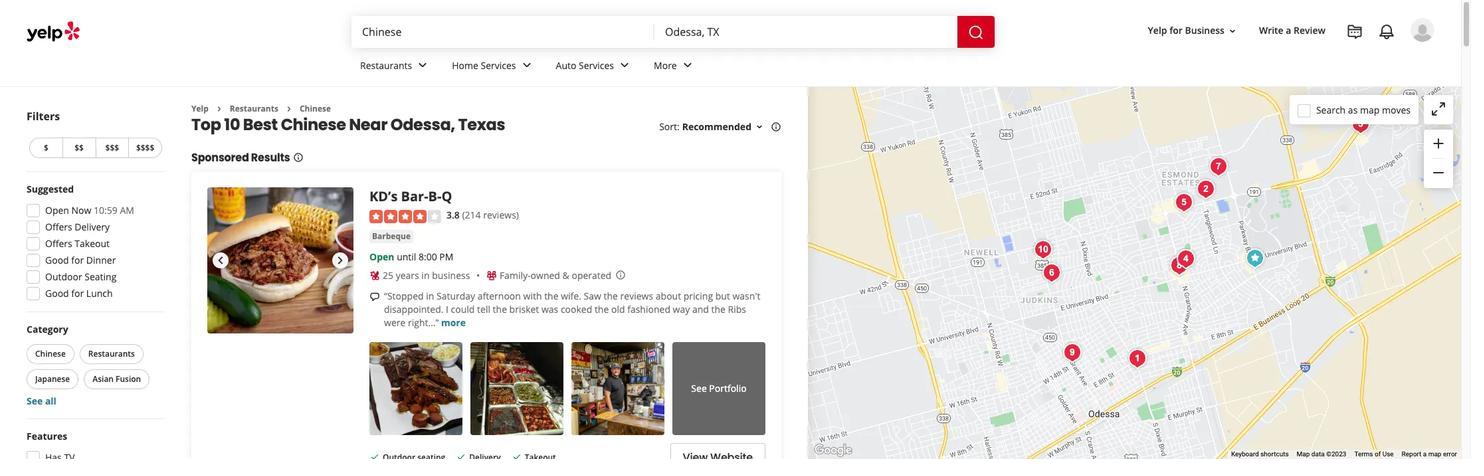Task type: describe. For each thing, give the bounding box(es) containing it.
seating
[[85, 270, 117, 283]]

restaurants for the topmost restaurants link
[[360, 59, 412, 71]]

write a review
[[1259, 24, 1326, 37]]

see all button
[[27, 395, 56, 407]]

expand map image
[[1431, 101, 1446, 117]]

am
[[120, 204, 134, 217]]

barbeque button
[[369, 230, 413, 243]]

near
[[349, 114, 387, 136]]

chinese inside button
[[35, 348, 66, 359]]

good for dinner
[[45, 254, 116, 266]]

user actions element
[[1137, 17, 1453, 98]]

see portfolio
[[691, 382, 747, 395]]

shortcuts
[[1261, 451, 1289, 458]]

zoom in image
[[1431, 135, 1446, 151]]

for for business
[[1170, 24, 1183, 37]]

now
[[71, 204, 91, 217]]

top
[[191, 114, 221, 136]]

1 16 checkmark v2 image from the left
[[369, 452, 380, 459]]

1 vertical spatial restaurants
[[230, 103, 278, 114]]

write
[[1259, 24, 1283, 37]]

asian fusion button
[[84, 369, 150, 389]]

right…"
[[408, 316, 439, 329]]

notifications image
[[1379, 24, 1395, 40]]

brisket
[[509, 303, 539, 315]]

were
[[384, 316, 406, 329]]

reviews)
[[483, 209, 519, 222]]

portfolio
[[709, 382, 747, 395]]

projects image
[[1347, 24, 1363, 40]]

map
[[1297, 451, 1310, 458]]

24 chevron down v2 image for restaurants
[[415, 57, 431, 73]]

home services link
[[441, 48, 545, 86]]

saw
[[584, 290, 601, 302]]

fortune cookie image
[[1030, 237, 1056, 263]]

yelp for yelp for business
[[1148, 24, 1167, 37]]

use
[[1382, 451, 1394, 458]]

for for dinner
[[71, 254, 84, 266]]

asian fusion
[[93, 373, 141, 385]]

yelp for "yelp" link
[[191, 103, 209, 114]]

but
[[715, 290, 730, 302]]

report a map error
[[1402, 451, 1457, 458]]

16 checkmark v2 image
[[511, 452, 522, 459]]

$$ button
[[62, 138, 95, 158]]

fashioned
[[627, 303, 670, 315]]

more
[[441, 316, 466, 329]]

of
[[1375, 451, 1381, 458]]

good for good for lunch
[[45, 287, 69, 300]]

sponsored results
[[191, 150, 290, 166]]

wasn't
[[732, 290, 760, 302]]

kfc image
[[1241, 245, 1268, 272]]

Find text field
[[362, 25, 644, 39]]

pm
[[439, 250, 453, 263]]

see portfolio link
[[672, 342, 765, 435]]

owned
[[531, 269, 560, 282]]

disappointed.
[[384, 303, 443, 315]]

outdoor seating
[[45, 270, 117, 283]]

the down but
[[711, 303, 726, 315]]

map for moves
[[1360, 103, 1380, 116]]

bar-
[[401, 188, 428, 206]]

family-
[[500, 269, 531, 282]]

terms
[[1354, 451, 1373, 458]]

group containing suggested
[[23, 183, 165, 304]]

open for open now 10:59 am
[[45, 204, 69, 217]]

zoom out image
[[1431, 165, 1446, 181]]

old
[[611, 303, 625, 315]]

best
[[243, 114, 278, 136]]

map region
[[667, 0, 1471, 459]]

results
[[251, 150, 290, 166]]

kd's
[[369, 188, 398, 206]]

home
[[452, 59, 478, 71]]

open for open until 8:00 pm
[[369, 250, 394, 263]]

1 vertical spatial restaurants link
[[230, 103, 278, 114]]

see for see all
[[27, 395, 43, 407]]

search as map moves
[[1316, 103, 1411, 116]]

restaurants for restaurants button
[[88, 348, 135, 359]]

with
[[523, 290, 542, 302]]

business categories element
[[349, 48, 1434, 86]]

was
[[541, 303, 558, 315]]

25 years in business
[[383, 269, 470, 282]]

$$$$
[[136, 142, 154, 153]]

recommended
[[682, 121, 751, 133]]

16 chevron down v2 image for yelp for business
[[1227, 26, 1238, 36]]

none field find
[[362, 25, 644, 39]]

business
[[432, 269, 470, 282]]

family-owned & operated
[[500, 269, 611, 282]]

filters
[[27, 109, 60, 124]]

a for report
[[1423, 451, 1427, 458]]

restaurants button
[[80, 344, 143, 364]]

saturday
[[437, 290, 475, 302]]

$
[[44, 142, 48, 153]]

search
[[1316, 103, 1346, 116]]

see for see portfolio
[[691, 382, 707, 395]]

top 10 best chinese near odessa, texas
[[191, 114, 505, 136]]

25
[[383, 269, 393, 282]]

more link
[[643, 48, 706, 86]]

3.8 star rating image
[[369, 210, 441, 223]]

16 years in business v2 image
[[369, 270, 380, 281]]

in inside "stopped in saturday afternoon with the wife. saw the reviews about pricing but wasn't disappointed. i could tell the brisket was cooked the old fashioned way and the ribs were right…"
[[426, 290, 434, 302]]

write a review link
[[1254, 19, 1331, 43]]

asian
[[93, 373, 114, 385]]

as
[[1348, 103, 1358, 116]]

0 vertical spatial restaurants link
[[349, 48, 441, 86]]

for for lunch
[[71, 287, 84, 300]]

16 chevron right v2 image for restaurants
[[214, 104, 224, 114]]

review
[[1294, 24, 1326, 37]]

previous image
[[213, 253, 229, 269]]

more link
[[441, 316, 466, 329]]

sponsored
[[191, 150, 249, 166]]

japanese
[[35, 373, 70, 385]]

kd's bar-b-q image
[[207, 188, 353, 334]]

yelp link
[[191, 103, 209, 114]]

years
[[396, 269, 419, 282]]



Task type: vqa. For each thing, say whether or not it's contained in the screenshot.
See all Button on the bottom left of page
yes



Task type: locate. For each thing, give the bounding box(es) containing it.
2 vertical spatial for
[[71, 287, 84, 300]]

24 chevron down v2 image inside home services link
[[519, 57, 535, 73]]

1 services from the left
[[481, 59, 516, 71]]

24 chevron down v2 image inside restaurants link
[[415, 57, 431, 73]]

moves
[[1382, 103, 1411, 116]]

yelp left business
[[1148, 24, 1167, 37]]

tell
[[477, 303, 490, 315]]

map left error
[[1428, 451, 1441, 458]]

outdoor
[[45, 270, 82, 283]]

restaurants right top
[[230, 103, 278, 114]]

0 horizontal spatial 24 chevron down v2 image
[[415, 57, 431, 73]]

restaurants inside business categories "element"
[[360, 59, 412, 71]]

for left business
[[1170, 24, 1183, 37]]

Near text field
[[665, 25, 947, 39]]

services left 24 chevron down v2 image
[[579, 59, 614, 71]]

2 offers from the top
[[45, 237, 72, 250]]

2 16 chevron right v2 image from the left
[[284, 104, 294, 114]]

0 horizontal spatial none field
[[362, 25, 644, 39]]

report a map error link
[[1402, 451, 1457, 458]]

the down the 'saw'
[[595, 303, 609, 315]]

1 vertical spatial 16 chevron down v2 image
[[754, 122, 765, 132]]

map
[[1360, 103, 1380, 116], [1428, 451, 1441, 458]]

restaurants up asian fusion
[[88, 348, 135, 359]]

"stopped
[[384, 290, 424, 302]]

2 horizontal spatial 24 chevron down v2 image
[[680, 57, 695, 73]]

1 24 chevron down v2 image from the left
[[415, 57, 431, 73]]

24 chevron down v2 image left home
[[415, 57, 431, 73]]

restaurants inside button
[[88, 348, 135, 359]]

0 vertical spatial map
[[1360, 103, 1380, 116]]

c c kitchen image
[[1124, 346, 1150, 372]]

b-
[[428, 188, 441, 206]]

16 info v2 image
[[293, 152, 303, 163]]

16 speech v2 image
[[369, 291, 380, 302]]

report
[[1402, 451, 1421, 458]]

home services
[[452, 59, 516, 71]]

sort:
[[659, 121, 679, 133]]

0 vertical spatial restaurants
[[360, 59, 412, 71]]

good up outdoor
[[45, 254, 69, 266]]

0 horizontal spatial open
[[45, 204, 69, 217]]

restaurants
[[360, 59, 412, 71], [230, 103, 278, 114], [88, 348, 135, 359]]

3 24 chevron down v2 image from the left
[[680, 57, 695, 73]]

until
[[397, 250, 416, 263]]

a right report
[[1423, 451, 1427, 458]]

kung fu china express image
[[1192, 176, 1219, 203]]

0 horizontal spatial services
[[481, 59, 516, 71]]

0 horizontal spatial yelp
[[191, 103, 209, 114]]

0 vertical spatial 16 chevron down v2 image
[[1227, 26, 1238, 36]]

0 horizontal spatial 16 chevron right v2 image
[[214, 104, 224, 114]]

offers down offers delivery
[[45, 237, 72, 250]]

restaurants up near
[[360, 59, 412, 71]]

services inside home services link
[[481, 59, 516, 71]]

yelp inside 'yelp for business' "button"
[[1148, 24, 1167, 37]]

2 vertical spatial restaurants
[[88, 348, 135, 359]]

china town buffet image
[[1038, 260, 1065, 286]]

16 family owned v2 image
[[486, 270, 497, 281]]

good down outdoor
[[45, 287, 69, 300]]

yelp for business button
[[1143, 19, 1243, 43]]

open down suggested
[[45, 204, 69, 217]]

slideshow element
[[207, 188, 353, 334]]

16 chevron down v2 image right business
[[1227, 26, 1238, 36]]

reviews
[[620, 290, 653, 302]]

info icon image
[[615, 270, 626, 280], [615, 270, 626, 280]]

restaurants link right top
[[230, 103, 278, 114]]

0 horizontal spatial 16 chevron down v2 image
[[754, 122, 765, 132]]

1 horizontal spatial map
[[1428, 451, 1441, 458]]

1 horizontal spatial yelp
[[1148, 24, 1167, 37]]

2 horizontal spatial restaurants
[[360, 59, 412, 71]]

2 good from the top
[[45, 287, 69, 300]]

a
[[1286, 24, 1291, 37], [1423, 451, 1427, 458]]

10:59
[[94, 204, 118, 217]]

the down afternoon in the left bottom of the page
[[493, 303, 507, 315]]

services inside auto services link
[[579, 59, 614, 71]]

pricing
[[684, 290, 713, 302]]

texas
[[458, 114, 505, 136]]

search image
[[968, 24, 984, 40]]

in right years
[[421, 269, 430, 282]]

for
[[1170, 24, 1183, 37], [71, 254, 84, 266], [71, 287, 84, 300]]

delivery
[[75, 221, 110, 233]]

open until 8:00 pm
[[369, 250, 453, 263]]

1 vertical spatial map
[[1428, 451, 1441, 458]]

szechuan house image
[[1347, 111, 1374, 138]]

1 horizontal spatial open
[[369, 250, 394, 263]]

a for write
[[1286, 24, 1291, 37]]

1 horizontal spatial 16 checkmark v2 image
[[456, 452, 467, 459]]

24 chevron down v2 image for home services
[[519, 57, 535, 73]]

2 24 chevron down v2 image from the left
[[519, 57, 535, 73]]

map right as
[[1360, 103, 1380, 116]]

wife.
[[561, 290, 581, 302]]

0 vertical spatial for
[[1170, 24, 1183, 37]]

for down outdoor seating
[[71, 287, 84, 300]]

chinese kitchen image
[[1166, 252, 1192, 279]]

24 chevron down v2 image left auto
[[519, 57, 535, 73]]

1 horizontal spatial a
[[1423, 451, 1427, 458]]

could
[[451, 303, 475, 315]]

0 horizontal spatial map
[[1360, 103, 1380, 116]]

16 chevron right v2 image for chinese
[[284, 104, 294, 114]]

see left all
[[27, 395, 43, 407]]

business
[[1185, 24, 1224, 37]]

ribs
[[728, 303, 746, 315]]

kd's bar-b-q link
[[369, 188, 452, 206]]

all
[[45, 395, 56, 407]]

1 16 chevron right v2 image from the left
[[214, 104, 224, 114]]

0 vertical spatial see
[[691, 382, 707, 395]]

1 vertical spatial open
[[369, 250, 394, 263]]

fusion
[[116, 373, 141, 385]]

1 vertical spatial offers
[[45, 237, 72, 250]]

yelp left 10
[[191, 103, 209, 114]]

1 vertical spatial see
[[27, 395, 43, 407]]

offers delivery
[[45, 221, 110, 233]]

16 info v2 image
[[771, 122, 781, 132]]

2 services from the left
[[579, 59, 614, 71]]

1 horizontal spatial none field
[[665, 25, 947, 39]]

0 horizontal spatial 16 checkmark v2 image
[[369, 452, 380, 459]]

offers up offers takeout
[[45, 221, 72, 233]]

24 chevron down v2 image
[[415, 57, 431, 73], [519, 57, 535, 73], [680, 57, 695, 73]]

24 chevron down v2 image for more
[[680, 57, 695, 73]]

0 horizontal spatial a
[[1286, 24, 1291, 37]]

see left portfolio
[[691, 382, 707, 395]]

$$
[[75, 142, 84, 153]]

2 16 checkmark v2 image from the left
[[456, 452, 467, 459]]

group
[[1424, 130, 1453, 188], [23, 183, 165, 304], [24, 323, 165, 408]]

in down 25 years in business
[[426, 290, 434, 302]]

16 chevron down v2 image inside recommended popup button
[[754, 122, 765, 132]]

$$$
[[105, 142, 119, 153]]

1 vertical spatial good
[[45, 287, 69, 300]]

10
[[224, 114, 240, 136]]

1 horizontal spatial services
[[579, 59, 614, 71]]

kd's bar-b-q
[[369, 188, 452, 206]]

16 chevron down v2 image for recommended
[[754, 122, 765, 132]]

terms of use
[[1354, 451, 1394, 458]]

open
[[45, 204, 69, 217], [369, 250, 394, 263]]

chinese button
[[27, 344, 74, 364]]

offers for offers delivery
[[45, 221, 72, 233]]

operated
[[572, 269, 611, 282]]

0 vertical spatial good
[[45, 254, 69, 266]]

None search field
[[351, 16, 997, 48]]

google image
[[811, 442, 855, 459]]

group containing category
[[24, 323, 165, 408]]

and
[[692, 303, 709, 315]]

16 chevron right v2 image
[[214, 104, 224, 114], [284, 104, 294, 114]]

1 horizontal spatial 24 chevron down v2 image
[[519, 57, 535, 73]]

china mex image
[[1059, 340, 1085, 366]]

the up 'was'
[[544, 290, 558, 302]]

$$$ button
[[95, 138, 128, 158]]

1 vertical spatial a
[[1423, 451, 1427, 458]]

more
[[654, 59, 677, 71]]

24 chevron down v2 image inside more link
[[680, 57, 695, 73]]

fun noodle bar image
[[1172, 246, 1199, 272]]

dinner
[[86, 254, 116, 266]]

2 none field from the left
[[665, 25, 947, 39]]

0 vertical spatial a
[[1286, 24, 1291, 37]]

3.8 (214 reviews)
[[446, 209, 519, 222]]

16 chevron down v2 image left 16 info v2 icon
[[754, 122, 765, 132]]

about
[[656, 290, 681, 302]]

takeout
[[75, 237, 110, 250]]

services right home
[[481, 59, 516, 71]]

16 chevron right v2 image left chinese link
[[284, 104, 294, 114]]

yelp
[[1148, 24, 1167, 37], [191, 103, 209, 114]]

$$$$ button
[[128, 138, 162, 158]]

1 vertical spatial in
[[426, 290, 434, 302]]

see all
[[27, 395, 56, 407]]

features group
[[23, 430, 165, 459]]

next image
[[332, 253, 348, 269]]

24 chevron down v2 image
[[617, 57, 633, 73]]

good for good for dinner
[[45, 254, 69, 266]]

for inside "button"
[[1170, 24, 1183, 37]]

see
[[691, 382, 707, 395], [27, 395, 43, 407]]

auto services
[[556, 59, 614, 71]]

open now 10:59 am
[[45, 204, 134, 217]]

i
[[446, 303, 448, 315]]

volcano image
[[1170, 189, 1197, 216]]

auto
[[556, 59, 576, 71]]

services
[[481, 59, 516, 71], [579, 59, 614, 71]]

3.8
[[446, 209, 460, 222]]

the
[[544, 290, 558, 302], [604, 290, 618, 302], [493, 303, 507, 315], [595, 303, 609, 315], [711, 303, 726, 315]]

1 horizontal spatial 16 chevron right v2 image
[[284, 104, 294, 114]]

offers takeout
[[45, 237, 110, 250]]

q
[[441, 188, 452, 206]]

way
[[673, 303, 690, 315]]

offers for offers takeout
[[45, 237, 72, 250]]

keyboard shortcuts
[[1231, 451, 1289, 458]]

cooked
[[561, 303, 592, 315]]

open up 25
[[369, 250, 394, 263]]

1 horizontal spatial 16 chevron down v2 image
[[1227, 26, 1238, 36]]

a right write
[[1286, 24, 1291, 37]]

16 chevron down v2 image
[[1227, 26, 1238, 36], [754, 122, 765, 132]]

services for home services
[[481, 59, 516, 71]]

services for auto services
[[579, 59, 614, 71]]

none field near
[[665, 25, 947, 39]]

0 vertical spatial yelp
[[1148, 24, 1167, 37]]

0 horizontal spatial restaurants link
[[230, 103, 278, 114]]

buffet king image
[[1205, 153, 1232, 180]]

0 vertical spatial open
[[45, 204, 69, 217]]

map data ©2023
[[1297, 451, 1346, 458]]

24 chevron down v2 image right more
[[680, 57, 695, 73]]

©2023
[[1326, 451, 1346, 458]]

terms of use link
[[1354, 451, 1394, 458]]

0 vertical spatial in
[[421, 269, 430, 282]]

chinese link
[[300, 103, 331, 114]]

1 vertical spatial for
[[71, 254, 84, 266]]

None field
[[362, 25, 644, 39], [665, 25, 947, 39]]

good
[[45, 254, 69, 266], [45, 287, 69, 300]]

barbeque link
[[369, 230, 413, 243]]

restaurants link up near
[[349, 48, 441, 86]]

0 horizontal spatial see
[[27, 395, 43, 407]]

barbeque
[[372, 230, 411, 242]]

1 horizontal spatial restaurants link
[[349, 48, 441, 86]]

1 good from the top
[[45, 254, 69, 266]]

1 horizontal spatial restaurants
[[230, 103, 278, 114]]

1 horizontal spatial see
[[691, 382, 707, 395]]

1 vertical spatial yelp
[[191, 103, 209, 114]]

0 vertical spatial offers
[[45, 221, 72, 233]]

the up old
[[604, 290, 618, 302]]

0 horizontal spatial restaurants
[[88, 348, 135, 359]]

16 chevron down v2 image inside 'yelp for business' "button"
[[1227, 26, 1238, 36]]

for down offers takeout
[[71, 254, 84, 266]]

16 checkmark v2 image
[[369, 452, 380, 459], [456, 452, 467, 459]]

map for error
[[1428, 451, 1441, 458]]

category
[[27, 323, 68, 336]]

1 offers from the top
[[45, 221, 72, 233]]

1 none field from the left
[[362, 25, 644, 39]]

16 chevron right v2 image right "yelp" link
[[214, 104, 224, 114]]



